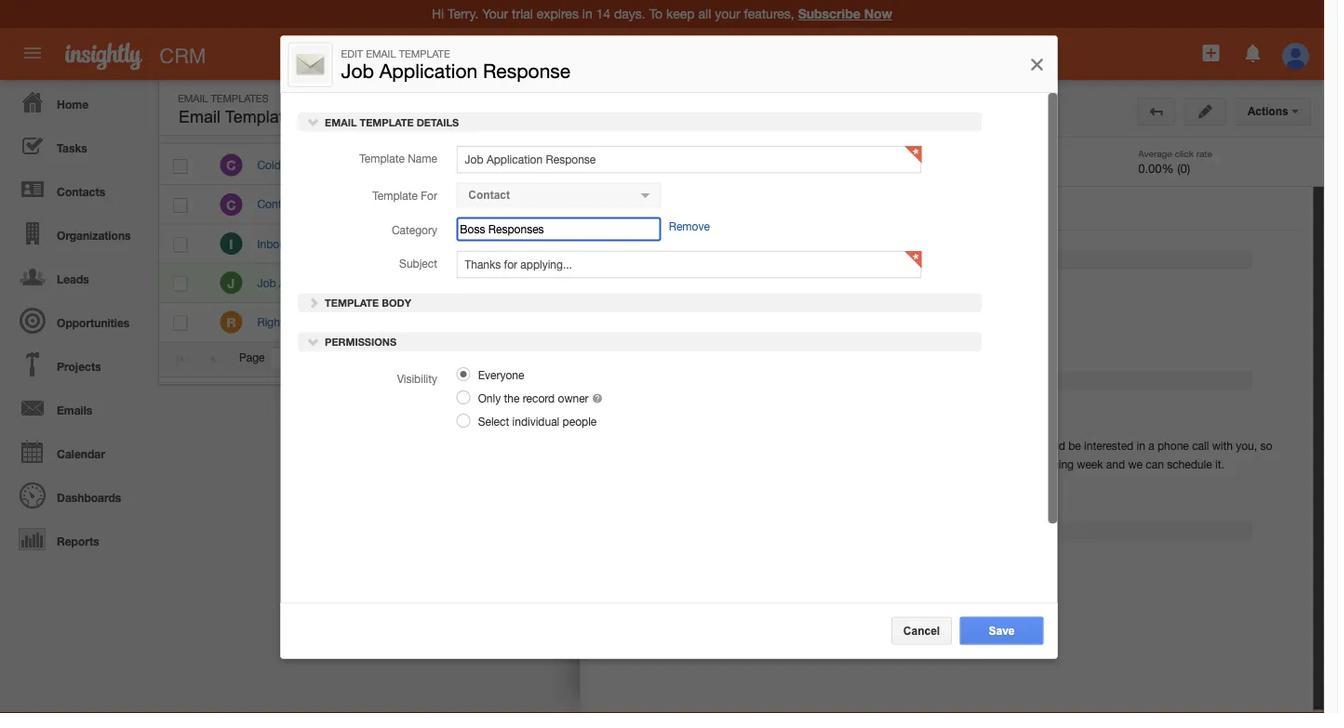 Task type: describe. For each thing, give the bounding box(es) containing it.
our
[[948, 440, 964, 453]]

terry turtle for contacting
[[411, 237, 466, 250]]

hiring cell
[[474, 264, 614, 303]]

2 1 from the left
[[948, 352, 954, 365]]

16-nov-23 3:07 pm for c
[[845, 159, 943, 172]]

template name inside job application response dialog
[[359, 152, 437, 165]]

2 5 from the left
[[986, 352, 993, 365]]

i inside thanks for taking the time to apply to our job posting. i would be interested in a phone call with you, so please suggest a few times that you are available in the coming week and we can schedule it.
[[1029, 440, 1032, 453]]

delivered 0
[[780, 148, 819, 175]]

calendar link
[[5, 430, 149, 474]]

terry turtle for have
[[411, 159, 466, 172]]

terry turtle link inside j row
[[411, 277, 466, 290]]

new email template link
[[1127, 93, 1258, 121]]

available
[[960, 458, 1003, 471]]

0% cell for i
[[691, 225, 830, 264]]

email inside 'c' row
[[284, 159, 311, 172]]

terry turtle link for contacting
[[411, 237, 466, 250]]

people
[[562, 415, 596, 428]]

1 horizontal spatial to
[[891, 440, 901, 453]]

created date
[[843, 120, 914, 133]]

inbound
[[257, 237, 298, 250]]

1 horizontal spatial details
[[611, 206, 648, 219]]

email template image
[[598, 90, 635, 128]]

edit
[[341, 48, 363, 60]]

recycle
[[1070, 119, 1119, 131]]

2 horizontal spatial category
[[697, 323, 743, 336]]

i inside "row"
[[229, 236, 233, 252]]

inbound response
[[257, 237, 352, 250]]

thanks for thanks for applying...
[[762, 343, 798, 356]]

organizations link
[[5, 211, 149, 255]]

opportunities link
[[5, 299, 149, 343]]

contact inside button
[[468, 189, 510, 201]]

delivered
[[780, 148, 819, 159]]

0% for i
[[709, 238, 725, 250]]

j row
[[159, 264, 1040, 303]]

would
[[1035, 440, 1066, 453]]

bin
[[1122, 119, 1140, 131]]

hiring for hiring link at the right of the page
[[1079, 245, 1108, 257]]

owner
[[410, 120, 446, 133]]

processing
[[999, 438, 1055, 451]]

g
[[1055, 196, 1063, 208]]

phone
[[1158, 440, 1189, 453]]

subscribe
[[798, 6, 861, 21]]

terry turtle inside j row
[[411, 277, 466, 290]]

thanks for thanks for contacting us.
[[334, 237, 371, 250]]

we
[[1128, 458, 1143, 471]]

2 c row from the top
[[159, 185, 1040, 225]]

0 horizontal spatial time
[[400, 159, 421, 172]]

i link
[[220, 233, 242, 255]]

job application response inside j row
[[257, 277, 388, 290]]

you inside 'c' row
[[352, 159, 370, 172]]

1 vertical spatial template name
[[665, 282, 743, 295]]

cold
[[257, 159, 281, 172]]

16-nov-23 3:07 pm cell for j
[[830, 264, 993, 303]]

connect?
[[438, 159, 484, 172]]

email template categories
[[1052, 168, 1209, 181]]

nov- for c
[[861, 159, 886, 172]]

recycle bin
[[1070, 119, 1140, 131]]

1 - 5 of 5 items
[[948, 352, 1023, 365]]

email inside "edit email template job application response"
[[366, 48, 396, 60]]

16- for j
[[845, 277, 861, 290]]

you inside thanks for taking the time to apply to our job posting. i would be interested in a phone call with you, so please suggest a few times that you are available in the coming week and we can schedule it.
[[920, 458, 938, 471]]

remove link
[[668, 220, 710, 233]]

row containing name
[[159, 109, 1039, 144]]

general cell
[[474, 185, 614, 225]]

times
[[867, 458, 894, 471]]

template inside "edit email template job application response"
[[399, 48, 450, 60]]

only the record owner
[[478, 392, 591, 405]]

subscribe now
[[798, 6, 893, 21]]

sales for i
[[492, 238, 519, 250]]

pm for i
[[926, 237, 943, 250]]

job application response up the contact
[[762, 282, 893, 295]]

general
[[492, 199, 530, 211]]

rate
[[1197, 148, 1213, 159]]

response inside i "row"
[[302, 237, 352, 250]]

1 horizontal spatial in
[[1137, 440, 1146, 453]]

subject inside job application response dialog
[[399, 257, 437, 270]]

for for applying...
[[801, 343, 814, 356]]

sales for c
[[492, 160, 519, 172]]

organizations
[[57, 229, 131, 242]]

16-nov-23 3:07 pm cell for c
[[830, 146, 993, 185]]

hiring link
[[1066, 243, 1112, 258]]

inbound response link
[[257, 237, 361, 250]]

details inside job application response dialog
[[416, 116, 458, 128]]

16-nov-23 3:07 pm cell for i
[[830, 225, 993, 264]]

record
[[522, 392, 554, 405]]

c link for contact info
[[220, 193, 242, 216]]

pm for c
[[926, 159, 943, 172]]

0 vertical spatial emails
[[1012, 101, 1051, 113]]

this record will only be visible to its creator and administrators. image
[[591, 392, 603, 405]]

chevron right image
[[307, 297, 320, 310]]

1 vertical spatial template for
[[678, 302, 743, 315]]

thanks for contacting us. link
[[334, 237, 461, 250]]

j link
[[220, 272, 242, 294]]

by
[[729, 594, 743, 607]]

1 vertical spatial sales
[[1079, 221, 1105, 233]]

(0)
[[1178, 161, 1191, 175]]

template for inside job application response dialog
[[372, 189, 437, 202]]

thanks for thanks for connecting
[[334, 198, 371, 211]]

c for cold email
[[226, 158, 236, 173]]

projects link
[[5, 343, 149, 386]]

edit email template job application response
[[341, 48, 571, 82]]

Name text field
[[456, 146, 921, 174]]

notifications image
[[1242, 42, 1265, 64]]

average
[[1139, 148, 1172, 159]]

1 5 from the left
[[964, 352, 971, 365]]

terry turtle link for connecting
[[411, 198, 466, 211]]

coming
[[1037, 458, 1074, 471]]

16-nov-23 3:07 pm for j
[[845, 277, 943, 290]]

emails inside emails sent 0
[[600, 148, 628, 159]]

1 horizontal spatial a
[[1149, 440, 1155, 453]]

click
[[1175, 148, 1194, 159]]

do you have time to connect? link
[[334, 159, 484, 172]]

1 vertical spatial templates
[[225, 108, 301, 127]]

categories
[[1143, 168, 1209, 181]]

have
[[373, 159, 397, 172]]

save button
[[960, 618, 1044, 645]]

email templates email templates
[[178, 92, 301, 127]]

cancel button
[[891, 618, 952, 645]]

16-nov-23 3:07 pm for i
[[845, 237, 943, 250]]

now
[[864, 6, 893, 21]]

name inside row
[[257, 120, 288, 133]]

everyone
[[475, 368, 524, 381]]

2 vertical spatial the
[[1018, 458, 1034, 471]]

thanks for taking the time to apply to our job posting. i would be interested in a phone call with you, so please suggest a few times that you are available in the coming week and we can schedule it.
[[759, 440, 1273, 471]]

1 c row from the top
[[159, 146, 1040, 185]]

items
[[996, 352, 1023, 365]]

contact for i
[[628, 237, 668, 250]]

response inside j row
[[338, 277, 388, 290]]

only
[[478, 392, 500, 405]]

record permissions image
[[882, 103, 899, 126]]

hiring for hiring cell
[[492, 277, 521, 290]]

category inside row
[[487, 120, 536, 133]]

emails inside navigation
[[57, 404, 92, 417]]

job application response up delivered
[[647, 103, 876, 126]]

turtle for thanks for connecting
[[439, 198, 466, 211]]

dashboards
[[57, 491, 121, 504]]

save
[[989, 625, 1015, 638]]

the inside job application response dialog
[[504, 392, 519, 405]]

addendum
[[1058, 438, 1113, 451]]

permissions
[[322, 336, 396, 348]]

subscribe now link
[[798, 6, 893, 21]]

crm
[[159, 44, 206, 67]]

contact for c
[[628, 198, 668, 211]]

schedule
[[1167, 458, 1212, 471]]

j
[[228, 276, 235, 291]]

reports
[[57, 535, 99, 548]]

email template
[[647, 92, 731, 104]]

r link
[[220, 311, 242, 334]]

connecting
[[390, 198, 446, 211]]

so
[[1261, 440, 1273, 453]]

job inside "edit email template job application response"
[[341, 59, 374, 82]]

thanks for contacting us.
[[334, 237, 461, 250]]



Task type: locate. For each thing, give the bounding box(es) containing it.
c
[[226, 158, 236, 173], [226, 197, 236, 212]]

1 horizontal spatial 5
[[986, 352, 993, 365]]

name
[[257, 120, 288, 133], [407, 152, 437, 165], [713, 282, 743, 295]]

of 1
[[322, 352, 341, 365]]

2 turtle from the top
[[439, 198, 466, 211]]

navigation containing home
[[0, 80, 149, 561]]

None radio
[[456, 367, 470, 381], [456, 391, 470, 405], [456, 414, 470, 428], [456, 367, 470, 381], [456, 391, 470, 405], [456, 414, 470, 428]]

emails down close icon
[[1012, 101, 1051, 113]]

emails link down close icon
[[978, 93, 1063, 121]]

1 0 from the left
[[600, 161, 607, 175]]

1 vertical spatial 3:07
[[901, 237, 923, 250]]

terry
[[411, 159, 436, 172], [411, 198, 436, 211], [411, 237, 436, 250], [411, 277, 436, 290]]

1 vertical spatial hiring
[[492, 277, 521, 290]]

2 c from the top
[[226, 197, 236, 212]]

0 horizontal spatial the
[[504, 392, 519, 405]]

application
[[380, 59, 478, 82], [685, 103, 783, 126], [279, 277, 335, 290], [784, 282, 840, 295]]

for inside i "row"
[[374, 237, 387, 250]]

do
[[334, 159, 349, 172]]

1 down permissions
[[335, 352, 341, 365]]

1 sales cell from the top
[[474, 146, 614, 185]]

1 contact cell from the top
[[614, 185, 691, 225]]

0 vertical spatial nov-
[[861, 159, 886, 172]]

3:07 for c
[[901, 159, 923, 172]]

2 terry from the top
[[411, 198, 436, 211]]

3 16-nov-23 3:07 pm cell from the top
[[830, 264, 993, 303]]

0 vertical spatial c
[[226, 158, 236, 173]]

3:07 for j
[[901, 277, 923, 290]]

subject down contacting
[[399, 257, 437, 270]]

1 vertical spatial emails link
[[5, 386, 149, 430]]

for up suggest
[[798, 440, 811, 453]]

category inside job application response dialog
[[391, 224, 437, 237]]

2 16-nov-23 3:07 pm from the top
[[845, 237, 943, 250]]

1 vertical spatial created
[[687, 594, 726, 607]]

1 horizontal spatial created
[[843, 120, 886, 133]]

0 horizontal spatial template for
[[372, 189, 437, 202]]

job up sent
[[647, 103, 680, 126]]

time inside thanks for taking the time to apply to our job posting. i would be interested in a phone call with you, so please suggest a few times that you are available in the coming week and we can schedule it.
[[867, 440, 888, 453]]

-
[[957, 352, 961, 365]]

template inside row
[[627, 120, 675, 133]]

subject left thanks for applying... on the right of page
[[705, 343, 743, 356]]

new email template
[[1139, 101, 1246, 113]]

1 of from the left
[[322, 352, 332, 365]]

individual
[[512, 415, 559, 428]]

5 right -
[[964, 352, 971, 365]]

0%
[[709, 238, 725, 250], [709, 277, 725, 290]]

for for contacting
[[374, 237, 387, 250]]

None checkbox
[[173, 119, 187, 133], [174, 159, 187, 174], [174, 277, 187, 292], [173, 119, 187, 133], [174, 159, 187, 174], [174, 277, 187, 292]]

0 horizontal spatial subject
[[334, 120, 374, 133]]

tasks
[[57, 141, 87, 155]]

cell
[[614, 146, 691, 185], [691, 146, 830, 185], [993, 146, 1040, 185], [691, 185, 830, 225], [830, 185, 993, 225], [993, 185, 1040, 225], [993, 225, 1040, 264], [159, 264, 206, 303], [320, 264, 397, 303], [993, 264, 1040, 303], [320, 303, 397, 342], [397, 303, 474, 342], [474, 303, 614, 342], [614, 303, 691, 342], [691, 303, 830, 342], [830, 303, 993, 342], [993, 303, 1040, 342]]

row group containing c
[[159, 146, 1040, 342]]

4 terry turtle from the top
[[411, 277, 466, 290]]

2 vertical spatial 23
[[886, 277, 898, 290]]

2 16- from the top
[[845, 237, 861, 250]]

created for created by
[[687, 594, 726, 607]]

for inside job application response dialog
[[420, 189, 437, 202]]

time right the have in the top of the page
[[400, 159, 421, 172]]

1 23 from the top
[[886, 159, 898, 172]]

emails link down projects at bottom left
[[5, 386, 149, 430]]

terry left us.
[[411, 237, 436, 250]]

template name
[[359, 152, 437, 165], [665, 282, 743, 295]]

category down the subject text field
[[697, 323, 743, 336]]

sales cell down 'contact' button
[[474, 225, 614, 264]]

terry turtle link inside i "row"
[[411, 237, 466, 250]]

2 nov- from the top
[[861, 237, 886, 250]]

c link for cold email
[[220, 154, 242, 176]]

1 16-nov-23 3:07 pm from the top
[[845, 159, 943, 172]]

terry for contacting
[[411, 237, 436, 250]]

0 vertical spatial time
[[400, 159, 421, 172]]

refresh list image
[[840, 101, 857, 113]]

0 up details link
[[600, 161, 607, 175]]

0 horizontal spatial created
[[687, 594, 726, 607]]

none field inside job application response dialog
[[456, 217, 661, 242]]

category up general
[[487, 120, 536, 133]]

s
[[1055, 220, 1062, 232]]

page
[[239, 352, 265, 365]]

thanks down do
[[334, 198, 371, 211]]

2 0 from the left
[[780, 161, 786, 175]]

1 vertical spatial name
[[407, 152, 437, 165]]

terry turtle inside i "row"
[[411, 237, 466, 250]]

terry turtle link down owner
[[411, 159, 466, 172]]

for down do you have time to connect? link
[[420, 189, 437, 202]]

contacting
[[390, 237, 443, 250]]

1 terry turtle from the top
[[411, 159, 466, 172]]

1 terry turtle link from the top
[[411, 159, 466, 172]]

email template details
[[322, 116, 458, 128]]

new
[[1139, 101, 1162, 113]]

owner
[[558, 392, 588, 405]]

3 3:07 from the top
[[901, 277, 923, 290]]

name inside job application response dialog
[[407, 152, 437, 165]]

terry turtle for connecting
[[411, 198, 466, 211]]

turtle for thanks for contacting us.
[[439, 237, 466, 250]]

show sidebar image
[[1083, 101, 1096, 114]]

a left few
[[837, 458, 843, 471]]

c link left cold
[[220, 154, 242, 176]]

1 vertical spatial c
[[226, 197, 236, 212]]

2 of from the left
[[974, 352, 983, 365]]

terry inside j row
[[411, 277, 436, 290]]

name down the subject text field
[[713, 282, 743, 295]]

2 vertical spatial 16-nov-23 3:07 pm
[[845, 277, 943, 290]]

i up j link
[[229, 236, 233, 252]]

2 vertical spatial hiring
[[762, 323, 791, 336]]

contact info link
[[257, 198, 328, 211]]

0% cell
[[691, 225, 830, 264], [691, 264, 830, 303]]

application inside "edit email template job application response"
[[380, 59, 478, 82]]

1 horizontal spatial hiring
[[762, 323, 791, 336]]

and
[[1106, 458, 1125, 471]]

of down permissions
[[322, 352, 332, 365]]

0 inside 'delivered 0'
[[780, 161, 786, 175]]

visibility
[[397, 372, 437, 385]]

application inside j row
[[279, 277, 335, 290]]

hiring down general
[[492, 277, 521, 290]]

1 vertical spatial in
[[1006, 458, 1015, 471]]

4 terry turtle link from the top
[[411, 277, 466, 290]]

3:07 inside j row
[[901, 277, 923, 290]]

1 horizontal spatial 0
[[780, 161, 786, 175]]

turtle up us.
[[439, 198, 466, 211]]

3 terry turtle link from the top
[[411, 237, 466, 250]]

contact left info
[[257, 198, 297, 211]]

projects
[[57, 360, 101, 373]]

template for down do you have time to connect? link
[[372, 189, 437, 202]]

2 vertical spatial pm
[[926, 277, 943, 290]]

1 0% cell from the top
[[691, 225, 830, 264]]

contact down emails sent 0
[[628, 198, 668, 211]]

1 3:07 from the top
[[901, 159, 923, 172]]

0 vertical spatial emails link
[[978, 93, 1063, 121]]

1 horizontal spatial the
[[848, 440, 864, 453]]

hiring inside cell
[[492, 277, 521, 290]]

terry for connecting
[[411, 198, 436, 211]]

1 nov- from the top
[[861, 159, 886, 172]]

2 3:07 from the top
[[901, 237, 923, 250]]

1 terry from the top
[[411, 159, 436, 172]]

terry turtle down owner
[[411, 159, 466, 172]]

contacts
[[57, 185, 105, 198]]

can
[[1146, 458, 1164, 471]]

hiring down the contact
[[762, 323, 791, 336]]

c row
[[159, 146, 1040, 185], [159, 185, 1040, 225]]

16- for c
[[845, 159, 861, 172]]

subject up do
[[334, 120, 374, 133]]

1 horizontal spatial name
[[407, 152, 437, 165]]

job inside j row
[[257, 277, 276, 290]]

turtle inside i "row"
[[439, 237, 466, 250]]

0 vertical spatial templates
[[211, 92, 269, 104]]

template for
[[372, 189, 437, 202], [678, 302, 743, 315]]

turtle down owner
[[439, 159, 466, 172]]

Search this list... text field
[[609, 93, 818, 121]]

job up the contact
[[762, 282, 781, 295]]

job application response
[[647, 103, 876, 126], [257, 277, 388, 290], [762, 282, 893, 295]]

terry turtle down us.
[[411, 277, 466, 290]]

details up connect?
[[416, 116, 458, 128]]

0% cell for j
[[691, 264, 830, 303]]

rate
[[735, 120, 760, 133]]

0 horizontal spatial you
[[352, 159, 370, 172]]

for inside thanks for taking the time to apply to our job posting. i would be interested in a phone call with you, so please suggest a few times that you are available in the coming week and we can schedule it.
[[798, 440, 811, 453]]

5
[[964, 352, 971, 365], [986, 352, 993, 365]]

sales link
[[1066, 219, 1109, 234]]

0 vertical spatial details
[[416, 116, 458, 128]]

23 for c
[[886, 159, 898, 172]]

23 inside i "row"
[[886, 237, 898, 250]]

for left the contact
[[726, 302, 743, 315]]

0% cell up thanks for applying... on the right of page
[[691, 264, 830, 303]]

turtle down connecting
[[439, 237, 466, 250]]

2 vertical spatial 3:07
[[901, 277, 923, 290]]

contact inside i "row"
[[628, 237, 668, 250]]

16- inside 'c' row
[[845, 159, 861, 172]]

1 horizontal spatial time
[[867, 440, 888, 453]]

1 vertical spatial nov-
[[861, 237, 886, 250]]

3 terry turtle from the top
[[411, 237, 466, 250]]

1 vertical spatial i
[[1029, 440, 1032, 453]]

info
[[300, 198, 319, 211]]

the right "only"
[[504, 392, 519, 405]]

template body
[[322, 298, 411, 310]]

in up we
[[1137, 440, 1146, 453]]

interested
[[1084, 440, 1134, 453]]

0 vertical spatial you
[[352, 159, 370, 172]]

1 c link from the top
[[220, 154, 242, 176]]

1 vertical spatial 16-
[[845, 237, 861, 250]]

0 vertical spatial category
[[487, 120, 536, 133]]

1 horizontal spatial you
[[920, 458, 938, 471]]

1 vertical spatial time
[[867, 440, 888, 453]]

0 vertical spatial hiring
[[1079, 245, 1108, 257]]

terry left connect?
[[411, 159, 436, 172]]

for left contacting
[[374, 237, 387, 250]]

template
[[399, 48, 450, 60], [680, 92, 731, 104], [1198, 101, 1246, 113], [359, 116, 413, 128], [627, 120, 675, 133], [359, 152, 404, 165], [1087, 168, 1141, 181], [372, 189, 417, 202], [665, 282, 710, 295], [324, 298, 378, 310], [678, 302, 723, 315]]

terry turtle down connecting
[[411, 237, 466, 250]]

terry for have
[[411, 159, 436, 172]]

right person
[[257, 316, 322, 329]]

posting.
[[986, 440, 1026, 453]]

chevron down image
[[307, 115, 320, 128]]

you left are
[[920, 458, 938, 471]]

emails left sent
[[600, 148, 628, 159]]

0 horizontal spatial emails
[[57, 404, 92, 417]]

16- inside j row
[[845, 277, 861, 290]]

contact inside j row
[[628, 277, 668, 290]]

right
[[257, 316, 284, 329]]

the up few
[[848, 440, 864, 453]]

thanks for thanks for taking the time to apply to our job posting. i would be interested in a phone call with you, so please suggest a few times that you are available in the coming week and we can schedule it.
[[759, 440, 795, 453]]

1 vertical spatial a
[[837, 458, 843, 471]]

turtle down us.
[[439, 277, 466, 290]]

dashboards link
[[5, 474, 149, 517]]

opportunities
[[57, 316, 130, 329]]

0 vertical spatial sales
[[492, 160, 519, 172]]

in down posting.
[[1006, 458, 1015, 471]]

right person link
[[257, 316, 331, 329]]

2 23 from the top
[[886, 237, 898, 250]]

job application response dialog
[[281, 36, 1058, 698]]

0 vertical spatial 16-nov-23 3:07 pm
[[845, 159, 943, 172]]

16-nov-23 3:07 pm inside i "row"
[[845, 237, 943, 250]]

emails link
[[978, 93, 1063, 121], [5, 386, 149, 430]]

3 terry from the top
[[411, 237, 436, 250]]

data
[[973, 438, 996, 451]]

1 horizontal spatial template for
[[678, 302, 743, 315]]

data processing addendum
[[973, 438, 1113, 451]]

sent
[[630, 148, 649, 159]]

16-
[[845, 159, 861, 172], [845, 237, 861, 250], [845, 277, 861, 290]]

0 horizontal spatial name
[[257, 120, 288, 133]]

1 1 from the left
[[335, 352, 341, 365]]

3:07 for i
[[901, 237, 923, 250]]

c row up details link
[[159, 146, 1040, 185]]

contact down details link
[[628, 237, 668, 250]]

0 vertical spatial sales cell
[[474, 146, 614, 185]]

job application response link
[[257, 277, 398, 290]]

3 nov- from the top
[[861, 277, 886, 290]]

template name down email template details
[[359, 152, 437, 165]]

16- for i
[[845, 237, 861, 250]]

template name down the subject text field
[[665, 282, 743, 295]]

0 vertical spatial subject
[[334, 120, 374, 133]]

1 vertical spatial 16-nov-23 3:07 pm
[[845, 237, 943, 250]]

1 horizontal spatial template name
[[665, 282, 743, 295]]

sales up hiring link at the right of the page
[[1079, 221, 1105, 233]]

with
[[1212, 440, 1233, 453]]

2 horizontal spatial emails
[[1012, 101, 1051, 113]]

of right -
[[974, 352, 983, 365]]

2 0% cell from the top
[[691, 264, 830, 303]]

1 horizontal spatial emails
[[600, 148, 628, 159]]

5 left items
[[986, 352, 993, 365]]

for left connecting
[[374, 198, 387, 211]]

i row
[[159, 225, 1040, 264]]

terry turtle up us.
[[411, 198, 466, 211]]

close image
[[1028, 53, 1047, 76]]

terry up contacting
[[411, 198, 436, 211]]

1 vertical spatial c link
[[220, 193, 242, 216]]

be
[[1069, 440, 1081, 453]]

job right j link
[[257, 277, 276, 290]]

0 inside emails sent 0
[[600, 161, 607, 175]]

0 horizontal spatial category
[[391, 224, 437, 237]]

3 23 from the top
[[886, 277, 898, 290]]

nov- inside j row
[[861, 277, 886, 290]]

thanks
[[334, 198, 371, 211], [334, 237, 371, 250], [762, 343, 798, 356], [759, 440, 795, 453]]

sales cell up general
[[474, 146, 614, 185]]

16-nov-23 3:07 pm cell
[[830, 146, 993, 185], [830, 225, 993, 264], [830, 264, 993, 303]]

to up that
[[891, 440, 901, 453]]

1 horizontal spatial subject
[[399, 257, 437, 270]]

sales cell for i
[[474, 225, 614, 264]]

actions
[[1248, 105, 1292, 118]]

23 inside j row
[[886, 277, 898, 290]]

h
[[1055, 244, 1063, 256]]

0 horizontal spatial in
[[1006, 458, 1015, 471]]

0 horizontal spatial a
[[837, 458, 843, 471]]

2 vertical spatial nov-
[[861, 277, 886, 290]]

0% cell up the contact
[[691, 225, 830, 264]]

3 16-nov-23 3:07 pm from the top
[[845, 277, 943, 290]]

row group
[[159, 146, 1040, 342]]

column header
[[992, 109, 1039, 144]]

job up email template details
[[341, 59, 374, 82]]

3:07
[[901, 159, 923, 172], [901, 237, 923, 250], [901, 277, 923, 290]]

0 horizontal spatial template name
[[359, 152, 437, 165]]

details up i "row"
[[611, 206, 648, 219]]

week
[[1077, 458, 1103, 471]]

1 vertical spatial you
[[920, 458, 938, 471]]

1 c from the top
[[226, 158, 236, 173]]

0 vertical spatial c link
[[220, 154, 242, 176]]

subject inside row
[[334, 120, 374, 133]]

0 vertical spatial the
[[504, 392, 519, 405]]

0 vertical spatial pm
[[926, 159, 943, 172]]

0
[[600, 161, 607, 175], [780, 161, 786, 175]]

contact cell
[[614, 185, 691, 225], [614, 225, 691, 264], [614, 264, 691, 303]]

2 horizontal spatial the
[[1018, 458, 1034, 471]]

created for created date
[[843, 120, 886, 133]]

nov- for i
[[861, 237, 886, 250]]

terry turtle link down us.
[[411, 277, 466, 290]]

c link
[[220, 154, 242, 176], [220, 193, 242, 216]]

pm inside i "row"
[[926, 237, 943, 250]]

created inside row
[[843, 120, 886, 133]]

that
[[897, 458, 917, 471]]

1 16-nov-23 3:07 pm cell from the top
[[830, 146, 993, 185]]

0 vertical spatial 0%
[[709, 238, 725, 250]]

2 vertical spatial emails
[[57, 404, 92, 417]]

turtle for do you have time to connect?
[[439, 159, 466, 172]]

None field
[[456, 217, 661, 242]]

3 turtle from the top
[[439, 237, 466, 250]]

1 vertical spatial subject
[[399, 257, 437, 270]]

terry down contacting
[[411, 277, 436, 290]]

1 horizontal spatial for
[[726, 302, 743, 315]]

to left connect?
[[425, 159, 434, 172]]

1 left -
[[948, 352, 954, 365]]

4 turtle from the top
[[439, 277, 466, 290]]

terry turtle link up us.
[[411, 198, 466, 211]]

2 terry turtle link from the top
[[411, 198, 466, 211]]

time up times
[[867, 440, 888, 453]]

the down processing
[[1018, 458, 1034, 471]]

template type open rate
[[627, 120, 760, 133]]

emails sent 0
[[600, 148, 649, 175]]

to left our
[[935, 440, 945, 453]]

please
[[759, 458, 791, 471]]

1 16- from the top
[[845, 159, 861, 172]]

call
[[1192, 440, 1209, 453]]

c for contact info
[[226, 197, 236, 212]]

for inside 'c' row
[[374, 198, 387, 211]]

4 terry from the top
[[411, 277, 436, 290]]

2 pm from the top
[[926, 237, 943, 250]]

0 horizontal spatial hiring
[[492, 277, 521, 290]]

0 horizontal spatial for
[[420, 189, 437, 202]]

contact cell for j
[[614, 264, 691, 303]]

nov- for j
[[861, 277, 886, 290]]

pm inside 'c' row
[[926, 159, 943, 172]]

c row down emails sent 0
[[159, 185, 1040, 225]]

category up contacting
[[391, 224, 437, 237]]

for for connecting
[[374, 198, 387, 211]]

0 down delivered
[[780, 161, 786, 175]]

contact for j
[[628, 277, 668, 290]]

thanks inside thanks for taking the time to apply to our job posting. i would be interested in a phone call with you, so please suggest a few times that you are available in the coming week and we can schedule it.
[[759, 440, 795, 453]]

2 vertical spatial category
[[697, 323, 743, 336]]

16- inside i "row"
[[845, 237, 861, 250]]

0% inside j row
[[709, 277, 725, 290]]

0% for j
[[709, 277, 725, 290]]

job
[[967, 440, 983, 453]]

2 c link from the top
[[220, 193, 242, 216]]

Search all data.... text field
[[507, 39, 874, 73]]

nov- inside i "row"
[[861, 237, 886, 250]]

pm
[[926, 159, 943, 172], [926, 237, 943, 250], [926, 277, 943, 290]]

name down owner
[[407, 152, 437, 165]]

2 horizontal spatial to
[[935, 440, 945, 453]]

pm inside j row
[[926, 277, 943, 290]]

1 vertical spatial the
[[848, 440, 864, 453]]

for
[[374, 198, 387, 211], [374, 237, 387, 250], [801, 343, 814, 356], [798, 440, 811, 453]]

you right do
[[352, 159, 370, 172]]

navigation
[[0, 80, 149, 561]]

are
[[941, 458, 957, 471]]

16-nov-23 3:07 pm inside 'c' row
[[845, 159, 943, 172]]

2 vertical spatial name
[[713, 282, 743, 295]]

c up i link
[[226, 197, 236, 212]]

sales up general
[[492, 160, 519, 172]]

3:07 inside i "row"
[[901, 237, 923, 250]]

0 horizontal spatial details
[[416, 116, 458, 128]]

Subject text field
[[456, 251, 921, 279]]

1 vertical spatial emails
[[600, 148, 628, 159]]

c link up i link
[[220, 193, 242, 216]]

sales cell for c
[[474, 146, 614, 185]]

1 vertical spatial pm
[[926, 237, 943, 250]]

c left cold
[[226, 158, 236, 173]]

1 turtle from the top
[[439, 159, 466, 172]]

2 vertical spatial 16-
[[845, 277, 861, 290]]

1 pm from the top
[[926, 159, 943, 172]]

1 vertical spatial 0%
[[709, 277, 725, 290]]

contact button
[[456, 183, 661, 208]]

terry inside i "row"
[[411, 237, 436, 250]]

16-nov-23 3:07 pm inside j row
[[845, 277, 943, 290]]

select
[[478, 415, 509, 428]]

sales cell
[[474, 146, 614, 185], [474, 225, 614, 264]]

for left applying...
[[801, 343, 814, 356]]

contact cell for i
[[614, 225, 691, 264]]

r row
[[159, 303, 1040, 342]]

2 vertical spatial sales
[[492, 238, 519, 250]]

contact cell for c
[[614, 185, 691, 225]]

0 vertical spatial i
[[229, 236, 233, 252]]

contacts link
[[5, 168, 149, 211]]

of
[[322, 352, 332, 365], [974, 352, 983, 365]]

a up can
[[1149, 440, 1155, 453]]

thanks down the contact
[[762, 343, 798, 356]]

2 0% from the top
[[709, 277, 725, 290]]

23 for i
[[886, 237, 898, 250]]

turtle inside j row
[[439, 277, 466, 290]]

name up cold
[[257, 120, 288, 133]]

1 vertical spatial sales cell
[[474, 225, 614, 264]]

for for taking
[[798, 440, 811, 453]]

0 horizontal spatial 0
[[600, 161, 607, 175]]

3 16- from the top
[[845, 277, 861, 290]]

pm for j
[[926, 277, 943, 290]]

hiring down sales link
[[1079, 245, 1108, 257]]

i left would
[[1029, 440, 1032, 453]]

3 contact cell from the top
[[614, 264, 691, 303]]

2 horizontal spatial name
[[713, 282, 743, 295]]

1 horizontal spatial emails link
[[978, 93, 1063, 121]]

template for down the subject text field
[[678, 302, 743, 315]]

1 vertical spatial category
[[391, 224, 437, 237]]

the
[[504, 392, 519, 405], [848, 440, 864, 453], [1018, 458, 1034, 471]]

thanks inside i "row"
[[334, 237, 371, 250]]

terry turtle link down connecting
[[411, 237, 466, 250]]

job application response up chevron right image
[[257, 277, 388, 290]]

thanks up job application response link
[[334, 237, 371, 250]]

contact
[[468, 189, 510, 201], [257, 198, 297, 211], [628, 198, 668, 211], [628, 237, 668, 250], [628, 277, 668, 290]]

recycle bin link
[[1052, 118, 1149, 133]]

created left by
[[687, 594, 726, 607]]

2 vertical spatial subject
[[705, 343, 743, 356]]

2 horizontal spatial subject
[[705, 343, 743, 356]]

to
[[425, 159, 434, 172], [891, 440, 901, 453], [935, 440, 945, 453]]

1 vertical spatial 23
[[886, 237, 898, 250]]

2 16-nov-23 3:07 pm cell from the top
[[830, 225, 993, 264]]

1 0% from the top
[[709, 238, 725, 250]]

chevron down image
[[307, 335, 320, 348]]

0 vertical spatial 23
[[886, 159, 898, 172]]

sales inside i "row"
[[492, 238, 519, 250]]

1 horizontal spatial 1
[[948, 352, 954, 365]]

to inside 'c' row
[[425, 159, 434, 172]]

contact down i "row"
[[628, 277, 668, 290]]

3 pm from the top
[[926, 277, 943, 290]]

emails up calendar link
[[57, 404, 92, 417]]

response inside "edit email template job application response"
[[483, 59, 571, 82]]

2 contact cell from the top
[[614, 225, 691, 264]]

terry turtle link for have
[[411, 159, 466, 172]]

0 horizontal spatial 1
[[335, 352, 341, 365]]

thanks for connecting
[[334, 198, 446, 211]]

created down the refresh list "icon"
[[843, 120, 886, 133]]

0% inside i "row"
[[709, 238, 725, 250]]

contact down connect?
[[468, 189, 510, 201]]

sales down general
[[492, 238, 519, 250]]

1 horizontal spatial of
[[974, 352, 983, 365]]

1 horizontal spatial i
[[1029, 440, 1032, 453]]

None checkbox
[[174, 198, 187, 213], [174, 238, 187, 253], [174, 316, 187, 331], [174, 198, 187, 213], [174, 238, 187, 253], [174, 316, 187, 331]]

thanks up please
[[759, 440, 795, 453]]

2 sales cell from the top
[[474, 225, 614, 264]]

2 terry turtle from the top
[[411, 198, 466, 211]]

row
[[159, 109, 1039, 144]]

actions button
[[1236, 98, 1311, 126]]

0 horizontal spatial emails link
[[5, 386, 149, 430]]

23 for j
[[886, 277, 898, 290]]

tasks link
[[5, 124, 149, 168]]



Task type: vqa. For each thing, say whether or not it's contained in the screenshot.
Whirligig G990 - Warbucks Industries - Roger Mills the 16-Dec-23 cell
no



